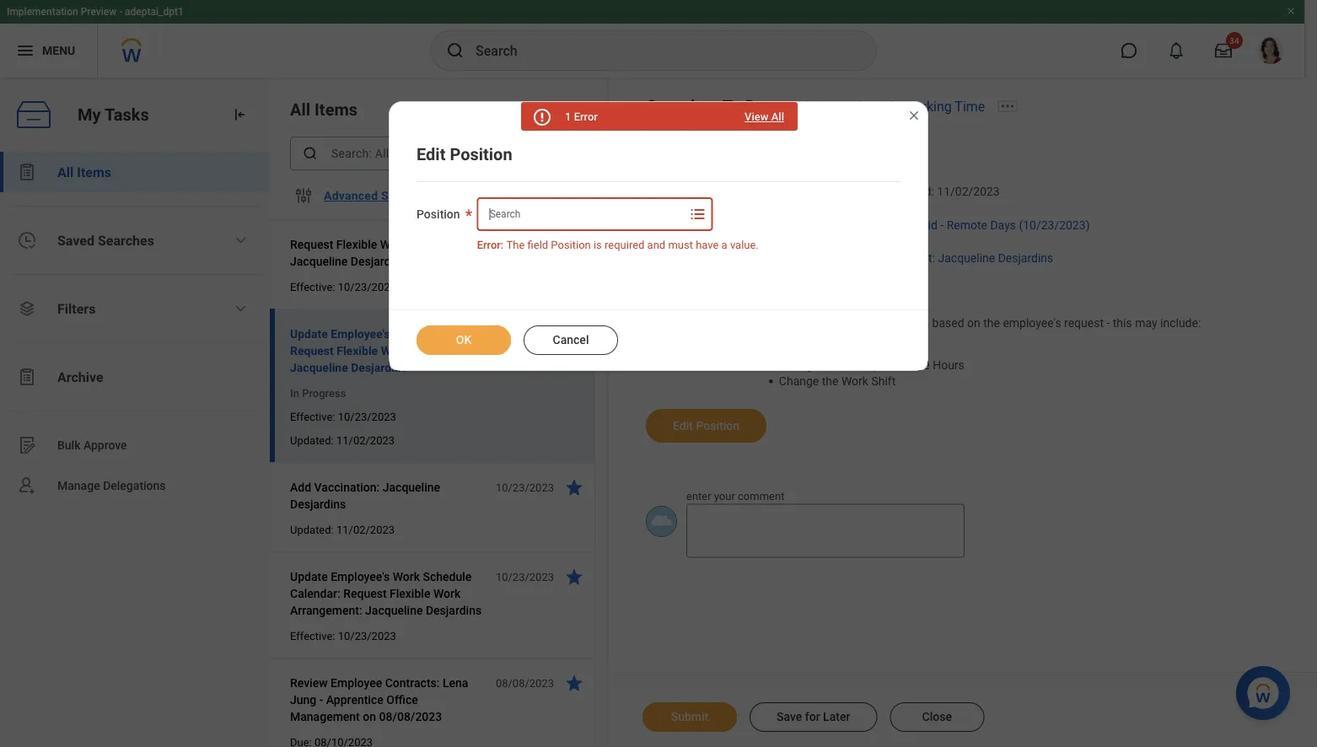 Task type: vqa. For each thing, say whether or not it's contained in the screenshot.
right All
yes



Task type: locate. For each thing, give the bounding box(es) containing it.
2 remote from the left
[[947, 218, 988, 232]]

request
[[290, 237, 333, 251], [745, 251, 788, 265], [290, 344, 334, 358], [343, 587, 387, 600]]

arrangement: down calendar:
[[290, 603, 362, 617]]

update inside update employee's working time: request flexible work arrangement: jacqueline desjardins
[[290, 327, 328, 341]]

1 horizontal spatial request flexible work arrangement: jacqueline desjardins
[[745, 251, 1054, 265]]

updated: 11/02/2023 up vaccination:
[[290, 434, 395, 447]]

1 horizontal spatial edit
[[673, 419, 693, 433]]

ok button
[[417, 326, 511, 355]]

1 horizontal spatial |
[[882, 185, 884, 199]]

prompts image
[[688, 204, 708, 224]]

user plus image
[[17, 476, 37, 496]]

0 vertical spatial working
[[903, 98, 952, 114]]

2 horizontal spatial all
[[771, 110, 784, 123]]

effective: 10/23/2023 down request flexible work arrangement: jacqueline desjardins button
[[290, 280, 396, 293]]

0 horizontal spatial all
[[57, 164, 74, 180]]

jacqueline inside the add vaccination: jacqueline desjardins
[[383, 480, 440, 494]]

1 vertical spatial working
[[393, 327, 437, 341]]

list inside my tasks (all items) main content
[[0, 152, 270, 506]]

request flexible work arrangement: jacqueline desjardins down search
[[290, 237, 483, 268]]

1 change from the top
[[779, 358, 819, 372]]

11/02/2023
[[937, 185, 1000, 199], [336, 434, 395, 447], [336, 523, 395, 536]]

1 effective: 10/23/2023 from the top
[[290, 280, 396, 293]]

1 vertical spatial on
[[363, 710, 376, 724]]

remote
[[745, 218, 786, 232], [947, 218, 988, 232]]

3 effective: 10/23/2023 from the top
[[290, 630, 396, 642]]

update up in progress
[[290, 327, 328, 341]]

0 horizontal spatial edit
[[417, 144, 446, 164]]

edit
[[417, 144, 446, 164], [673, 419, 693, 433]]

archive button
[[0, 357, 270, 397]]

on down the apprentice
[[363, 710, 376, 724]]

tasks up "all items" button at the left
[[105, 105, 149, 124]]

-
[[119, 6, 122, 18], [941, 218, 944, 232], [1107, 316, 1110, 330], [319, 693, 323, 707]]

update
[[786, 98, 829, 114], [745, 316, 783, 330], [290, 327, 328, 341], [290, 570, 328, 584]]

arrangement: down search
[[410, 237, 483, 251]]

34 items
[[554, 104, 587, 115]]

edit up enter
[[673, 419, 693, 433]]

star image
[[564, 234, 584, 255], [564, 324, 584, 344], [564, 477, 584, 498], [564, 567, 584, 587], [564, 673, 584, 693]]

1 horizontal spatial all
[[290, 100, 310, 119]]

0 horizontal spatial request flexible work arrangement: jacqueline desjardins
[[290, 237, 483, 268]]

close environment banner image
[[1286, 6, 1296, 16]]

request
[[1064, 316, 1104, 330]]

1 vertical spatial change
[[779, 374, 819, 388]]

0 horizontal spatial all items
[[57, 164, 111, 180]]

all right transformation import icon
[[290, 100, 310, 119]]

star image for update employee's work schedule calendar: request flexible work arrangement: jacqueline desjardins
[[564, 567, 584, 587]]

error:
[[477, 239, 504, 251]]

0 horizontal spatial remote
[[745, 218, 786, 232]]

update for update employee's working time
[[786, 98, 829, 114]]

0 vertical spatial 11/02/2023
[[937, 185, 1000, 199]]

the
[[506, 239, 525, 251]]

employee's left close edit position icon
[[832, 98, 899, 114]]

2 vertical spatial 11/02/2023
[[336, 523, 395, 536]]

34
[[554, 104, 564, 115]]

request up in progress
[[290, 344, 334, 358]]

profile logan mcneil element
[[1247, 32, 1295, 69]]

jacqueline right vaccination:
[[383, 480, 440, 494]]

11/02/2023 up vaccination:
[[336, 434, 395, 447]]

1 horizontal spatial all items
[[290, 100, 358, 119]]

0 horizontal spatial 08/08/2023
[[379, 710, 442, 724]]

schedule inside change the weekly schedule hours change the work shift
[[882, 358, 930, 372]]

0 vertical spatial on
[[967, 316, 981, 330]]

list containing all items
[[0, 152, 270, 506]]

office
[[386, 693, 418, 707]]

2 vertical spatial employee's
[[331, 570, 390, 584]]

updated: 11/02/2023
[[290, 434, 395, 447], [290, 523, 395, 536]]

flexible inside request flexible work arrangement: jacqueline desjardins
[[336, 237, 377, 251]]

implementation
[[7, 6, 78, 18]]

- up management
[[319, 693, 323, 707]]

updated: 11/02/2023 down the add vaccination: jacqueline desjardins
[[290, 523, 395, 536]]

employee's inside update employee's work schedule calendar: request flexible work arrangement: jacqueline desjardins
[[331, 570, 390, 584]]

working left time:
[[393, 327, 437, 341]]

|
[[759, 185, 761, 199], [882, 185, 884, 199]]

all inside item list element
[[290, 100, 310, 119]]

remote left days
[[947, 218, 988, 232]]

| up value. at the right of the page
[[759, 185, 761, 199]]

advanced search button
[[317, 179, 426, 213]]

updated: down add on the bottom left of page
[[290, 523, 334, 536]]

my for my tasks
[[78, 105, 101, 124]]

1 horizontal spatial edit position
[[673, 419, 740, 433]]

- right preview
[[119, 6, 122, 18]]

1 horizontal spatial on
[[967, 316, 981, 330]]

review employee contracts: lena jung - apprentice office management on 08/08/2023 button
[[290, 673, 487, 727]]

all right clipboard image at left top
[[57, 164, 74, 180]]

all inside the edit position dialog
[[771, 110, 784, 123]]

0 horizontal spatial |
[[759, 185, 761, 199]]

advanced search
[[324, 189, 419, 203]]

11/20/2023
[[496, 238, 554, 251]]

edit up search
[[417, 144, 446, 164]]

request inside update employee's working time: request flexible work arrangement: jacqueline desjardins
[[290, 344, 334, 358]]

star image for review employee contracts: lena jung - apprentice office management on 08/08/2023
[[564, 673, 584, 693]]

clipboard image
[[17, 162, 37, 182]]

position inside button
[[696, 419, 740, 433]]

request right calendar:
[[343, 587, 387, 600]]

0 vertical spatial change
[[779, 358, 819, 372]]

employee's inside update employee's working time: request flexible work arrangement: jacqueline desjardins
[[331, 327, 390, 341]]

- inside banner
[[119, 6, 122, 18]]

effective: down calendar:
[[290, 630, 335, 642]]

update up calendar:
[[290, 570, 328, 584]]

my tasks (all items) main content
[[0, 78, 1317, 747]]

update right view all
[[786, 98, 829, 114]]

overall process
[[646, 251, 729, 265]]

1 horizontal spatial items
[[315, 100, 358, 119]]

all items
[[290, 100, 358, 119], [57, 164, 111, 180]]

0 horizontal spatial edit position
[[417, 144, 512, 164]]

comment
[[738, 490, 785, 503]]

employee's for update employee's work schedule calendar: request flexible work arrangement: jacqueline desjardins
[[331, 570, 390, 584]]

arrangement: down time:
[[411, 344, 484, 358]]

working
[[903, 98, 952, 114], [393, 327, 437, 341]]

tasks left (all
[[66, 92, 119, 116]]

request right the a
[[745, 251, 788, 265]]

update left appropriate
[[745, 316, 783, 330]]

created: 10/23/2023 | effective: 10/23/2023 | updated: 11/02/2023
[[646, 185, 1000, 199]]

search image
[[445, 40, 466, 61], [302, 145, 319, 162]]

my tasks
[[78, 105, 149, 124]]

all items inside item list element
[[290, 100, 358, 119]]

1 horizontal spatial search image
[[445, 40, 466, 61]]

field
[[528, 239, 548, 251]]

1 horizontal spatial schedule
[[882, 358, 930, 372]]

star image for add vaccination: jacqueline desjardins
[[564, 477, 584, 498]]

updated: down in progress
[[290, 434, 334, 447]]

1 vertical spatial employee's
[[331, 327, 390, 341]]

tasks
[[66, 92, 119, 116], [105, 105, 149, 124]]

work inside update employee's working time: request flexible work arrangement: jacqueline desjardins
[[381, 344, 408, 358]]

work inside request flexible work arrangement: jacqueline desjardins
[[380, 237, 407, 251]]

manage delegations link
[[0, 466, 270, 506]]

effective: down request flexible work arrangement: jacqueline desjardins button
[[290, 280, 335, 293]]

exclamation image
[[535, 111, 548, 124]]

enter
[[687, 490, 711, 503]]

1 vertical spatial effective: 10/23/2023
[[290, 410, 396, 423]]

1 remote from the left
[[745, 218, 786, 232]]

change
[[779, 358, 819, 372], [779, 374, 819, 388]]

all
[[290, 100, 310, 119], [771, 110, 784, 123], [57, 164, 74, 180]]

1 vertical spatial schedule
[[423, 570, 472, 584]]

update for update the appropriate information based on the employee's request - this may include:
[[745, 316, 783, 330]]

jacqueline up 'contracts:'
[[365, 603, 423, 617]]

effective: down view all
[[764, 185, 813, 199]]

my left my tasks
[[34, 92, 62, 116]]

jacqueline
[[938, 251, 995, 265], [290, 254, 348, 268], [290, 361, 348, 374], [383, 480, 440, 494], [365, 603, 423, 617]]

0 horizontal spatial working
[[393, 327, 437, 341]]

may
[[1135, 316, 1158, 330]]

do
[[745, 96, 766, 116]]

desjardins
[[998, 251, 1054, 265], [351, 254, 407, 268], [351, 361, 407, 374], [290, 497, 346, 511], [426, 603, 482, 617]]

effective: 10/23/2023 down progress
[[290, 410, 396, 423]]

1 vertical spatial 11/02/2023
[[336, 434, 395, 447]]

schedule
[[882, 358, 930, 372], [423, 570, 472, 584]]

working for time
[[903, 98, 952, 114]]

effective: 10/23/2023 up employee
[[290, 630, 396, 642]]

bulk approve link
[[0, 425, 270, 466]]

3 star image from the top
[[564, 477, 584, 498]]

edit position up search
[[417, 144, 512, 164]]

edit position dialog
[[389, 101, 929, 371]]

request flexible work arrangement: jacqueline desjardins inside button
[[290, 237, 483, 268]]

5 star image from the top
[[564, 673, 584, 693]]

2 vertical spatial effective: 10/23/2023
[[290, 630, 396, 642]]

0 vertical spatial search image
[[445, 40, 466, 61]]

work/remote
[[828, 218, 901, 232]]

schedule inside update employee's work schedule calendar: request flexible work arrangement: jacqueline desjardins
[[423, 570, 472, 584]]

0 vertical spatial edit position
[[417, 144, 512, 164]]

enter your comment
[[687, 490, 785, 503]]

0 horizontal spatial schedule
[[423, 570, 472, 584]]

(all
[[124, 92, 156, 116]]

request down configure icon
[[290, 237, 333, 251]]

work inside change the weekly schedule hours change the work shift
[[842, 374, 869, 388]]

and
[[647, 239, 666, 251]]

11/02/2023 up days
[[937, 185, 1000, 199]]

my left (all
[[78, 105, 101, 124]]

1 vertical spatial all items
[[57, 164, 111, 180]]

request flexible work arrangement: jacqueline desjardins
[[290, 237, 483, 268], [745, 251, 1054, 265]]

08/08/2023
[[496, 677, 554, 689], [379, 710, 442, 724]]

| up work/remote
[[882, 185, 884, 199]]

0 vertical spatial schedule
[[882, 358, 930, 372]]

0 vertical spatial items
[[315, 100, 358, 119]]

edit position
[[417, 144, 512, 164], [673, 419, 740, 433]]

0 vertical spatial 08/08/2023
[[496, 677, 554, 689]]

1 vertical spatial edit position
[[673, 419, 740, 433]]

2 | from the left
[[882, 185, 884, 199]]

0 horizontal spatial items
[[77, 164, 111, 180]]

bulk
[[57, 438, 81, 452]]

position
[[450, 144, 512, 164], [417, 207, 460, 221], [551, 239, 591, 251], [696, 419, 740, 433]]

1 horizontal spatial working
[[903, 98, 952, 114]]

0 horizontal spatial my
[[34, 92, 62, 116]]

apprentice
[[326, 693, 384, 707]]

0 vertical spatial all items
[[290, 100, 358, 119]]

working inside update employee's working time: request flexible work arrangement: jacqueline desjardins
[[393, 327, 437, 341]]

08/08/2023 right lena
[[496, 677, 554, 689]]

0 vertical spatial effective: 10/23/2023
[[290, 280, 396, 293]]

archive
[[57, 369, 103, 385]]

list
[[0, 152, 270, 506]]

inbox large image
[[1215, 42, 1232, 59]]

flexible
[[336, 237, 377, 251], [791, 251, 831, 265], [337, 344, 378, 358], [390, 587, 430, 600]]

adeptai_dpt1
[[125, 6, 184, 18]]

remote up value. at the right of the page
[[745, 218, 786, 232]]

schedule for weekly
[[882, 358, 930, 372]]

update for update employee's work schedule calendar: request flexible work arrangement: jacqueline desjardins
[[290, 570, 328, 584]]

1 star image from the top
[[564, 234, 584, 255]]

update inside update employee's work schedule calendar: request flexible work arrangement: jacqueline desjardins
[[290, 570, 328, 584]]

edit position up enter
[[673, 419, 740, 433]]

jacqueline up in progress
[[290, 361, 348, 374]]

employee's up progress
[[331, 327, 390, 341]]

1 vertical spatial updated: 11/02/2023
[[290, 523, 395, 536]]

the left appropriate
[[786, 316, 802, 330]]

1 horizontal spatial remote
[[947, 218, 988, 232]]

desjardins inside request flexible work arrangement: jacqueline desjardins
[[351, 254, 407, 268]]

the left shift
[[822, 374, 839, 388]]

0 vertical spatial edit
[[417, 144, 446, 164]]

jacqueline down configure icon
[[290, 254, 348, 268]]

hours
[[933, 358, 965, 372]]

working left time
[[903, 98, 952, 114]]

item list element
[[270, 78, 609, 747]]

the left employee's
[[984, 316, 1000, 330]]

08/08/2023 inside review employee contracts: lena jung - apprentice office management on 08/08/2023
[[379, 710, 442, 724]]

must
[[668, 239, 693, 251]]

0 vertical spatial updated: 11/02/2023
[[290, 434, 395, 447]]

0 horizontal spatial on
[[363, 710, 376, 724]]

time:
[[440, 327, 470, 341]]

0 vertical spatial employee's
[[832, 98, 899, 114]]

the left weekly at the top
[[822, 358, 839, 372]]

1 horizontal spatial my
[[78, 105, 101, 124]]

employee's
[[832, 98, 899, 114], [331, 327, 390, 341], [331, 570, 390, 584]]

request flexible work arrangement: jacqueline desjardins down remote work > work/remote hybrid - remote days (10/23/2023)
[[745, 251, 1054, 265]]

complete to do
[[646, 96, 766, 116]]

arrangement:
[[410, 237, 483, 251], [864, 251, 935, 265], [411, 344, 484, 358], [290, 603, 362, 617]]

0 horizontal spatial search image
[[302, 145, 319, 162]]

update employee's working time link
[[786, 98, 985, 114]]

schedule for work
[[423, 570, 472, 584]]

effective: 10/23/2023
[[290, 280, 396, 293], [290, 410, 396, 423], [290, 630, 396, 642]]

arrangement: down remote work > work/remote hybrid - remote days (10/23/2023)
[[864, 251, 935, 265]]

jacqueline down days
[[938, 251, 995, 265]]

0 vertical spatial updated:
[[887, 185, 934, 199]]

1 vertical spatial edit
[[673, 419, 693, 433]]

updated: up remote work > work/remote hybrid - remote days (10/23/2023) link at right
[[887, 185, 934, 199]]

08/08/2023 down office
[[379, 710, 442, 724]]

on right based
[[967, 316, 981, 330]]

edit inside button
[[673, 419, 693, 433]]

items inside button
[[77, 164, 111, 180]]

arrangement: inside update employee's working time: request flexible work arrangement: jacqueline desjardins
[[411, 344, 484, 358]]

all items button
[[0, 152, 270, 192]]

4 star image from the top
[[564, 567, 584, 587]]

1 vertical spatial items
[[77, 164, 111, 180]]

2 star image from the top
[[564, 324, 584, 344]]

is
[[594, 239, 602, 251]]

my
[[34, 92, 62, 116], [78, 105, 101, 124]]

11/02/2023 down the add vaccination: jacqueline desjardins
[[336, 523, 395, 536]]

1 vertical spatial 08/08/2023
[[379, 710, 442, 724]]

my tasks (all items)
[[34, 92, 220, 116]]

employee's up calendar:
[[331, 570, 390, 584]]

all right view
[[771, 110, 784, 123]]

arrangement: inside request flexible work arrangement: jacqueline desjardins
[[410, 237, 483, 251]]



Task type: describe. For each thing, give the bounding box(es) containing it.
employee's for update employee's working time
[[832, 98, 899, 114]]

update for update employee's working time: request flexible work arrangement: jacqueline desjardins
[[290, 327, 328, 341]]

1
[[565, 110, 571, 123]]

based
[[932, 316, 964, 330]]

have
[[696, 239, 719, 251]]

delegations
[[103, 479, 166, 493]]

edit position button
[[646, 409, 767, 443]]

- inside review employee contracts: lena jung - apprentice office management on 08/08/2023
[[319, 693, 323, 707]]

remote work > work/remote hybrid - remote days (10/23/2023)
[[745, 218, 1090, 232]]

star image for update employee's working time: request flexible work arrangement: jacqueline desjardins
[[564, 324, 584, 344]]

update employee's work schedule calendar: request flexible work arrangement: jacqueline desjardins button
[[290, 567, 487, 621]]

tasks for my tasks
[[105, 105, 149, 124]]

search
[[381, 189, 419, 203]]

flexible inside update employee's working time: request flexible work arrangement: jacqueline desjardins
[[337, 344, 378, 358]]

1 updated: 11/02/2023 from the top
[[290, 434, 395, 447]]

all inside "all items" button
[[57, 164, 74, 180]]

cancel button
[[524, 326, 618, 355]]

action bar region
[[609, 686, 1317, 747]]

complete
[[646, 96, 719, 116]]

transformation import image
[[231, 106, 248, 123]]

items)
[[161, 92, 220, 116]]

2 change from the top
[[779, 374, 819, 388]]

>
[[819, 218, 825, 232]]

employee
[[331, 676, 382, 690]]

my tasks element
[[0, 78, 270, 747]]

add
[[290, 480, 311, 494]]

contracts:
[[385, 676, 440, 690]]

in
[[290, 387, 299, 399]]

vaccination:
[[314, 480, 380, 494]]

1 vertical spatial updated:
[[290, 434, 334, 447]]

tasks for my tasks (all items)
[[66, 92, 119, 116]]

time
[[955, 98, 985, 114]]

working for time:
[[393, 327, 437, 341]]

desjardins inside update employee's working time: request flexible work arrangement: jacqueline desjardins
[[351, 361, 407, 374]]

in progress
[[290, 387, 346, 399]]

jacqueline inside update employee's work schedule calendar: request flexible work arrangement: jacqueline desjardins
[[365, 603, 423, 617]]

rename image
[[17, 435, 37, 455]]

jacqueline inside request flexible work arrangement: jacqueline desjardins
[[290, 254, 348, 268]]

error: the field position is required and must have a value.
[[477, 239, 759, 251]]

- right hybrid
[[941, 218, 944, 232]]

request flexible work arrangement: jacqueline desjardins link
[[745, 248, 1054, 265]]

process
[[686, 251, 729, 265]]

effective: 10/23/2023 for flexible
[[290, 280, 396, 293]]

value.
[[730, 239, 759, 251]]

add vaccination: jacqueline desjardins
[[290, 480, 440, 511]]

notifications large image
[[1168, 42, 1185, 59]]

work inside remote work > work/remote hybrid - remote days (10/23/2023) link
[[789, 218, 816, 232]]

approve
[[83, 438, 127, 452]]

update the appropriate information based on the employee's request - this may include:
[[745, 316, 1201, 330]]

weekly
[[842, 358, 879, 372]]

review employee contracts: lena jung - apprentice office management on 08/08/2023
[[290, 676, 468, 724]]

cancel
[[553, 333, 589, 347]]

arrangement: inside update employee's work schedule calendar: request flexible work arrangement: jacqueline desjardins
[[290, 603, 362, 617]]

view
[[745, 110, 769, 123]]

update employee's working time
[[786, 98, 985, 114]]

this
[[1113, 316, 1132, 330]]

lena
[[443, 676, 468, 690]]

edit position inside 'edit position' button
[[673, 419, 740, 433]]

calendar:
[[290, 587, 340, 600]]

- left this
[[1107, 316, 1110, 330]]

effective: 10/23/2023 for employee's
[[290, 630, 396, 642]]

update employee's work schedule calendar: request flexible work arrangement: jacqueline desjardins
[[290, 570, 482, 617]]

2 vertical spatial updated:
[[290, 523, 334, 536]]

all items inside button
[[57, 164, 111, 180]]

management
[[290, 710, 360, 724]]

request inside update employee's work schedule calendar: request flexible work arrangement: jacqueline desjardins
[[343, 587, 387, 600]]

jung
[[290, 693, 317, 707]]

hybrid
[[904, 218, 938, 232]]

clipboard image
[[17, 367, 37, 387]]

required
[[605, 239, 645, 251]]

bulk approve
[[57, 438, 127, 452]]

employee's
[[1003, 316, 1061, 330]]

preview
[[81, 6, 117, 18]]

your
[[714, 490, 735, 503]]

overall
[[646, 251, 683, 265]]

desjardins inside update employee's work schedule calendar: request flexible work arrangement: jacqueline desjardins
[[426, 603, 482, 617]]

update employee's working time: request flexible work arrangement: jacqueline desjardins button
[[290, 324, 487, 378]]

shift
[[872, 374, 896, 388]]

my for my tasks (all items)
[[34, 92, 62, 116]]

2 effective: 10/23/2023 from the top
[[290, 410, 396, 423]]

ok
[[456, 333, 472, 347]]

jacqueline inside update employee's working time: request flexible work arrangement: jacqueline desjardins
[[290, 361, 348, 374]]

implementation preview -   adeptai_dpt1 banner
[[0, 0, 1305, 78]]

error
[[574, 110, 598, 123]]

request inside request flexible work arrangement: jacqueline desjardins
[[290, 237, 333, 251]]

request flexible work arrangement: jacqueline desjardins button
[[290, 234, 487, 272]]

on inside review employee contracts: lena jung - apprentice office management on 08/08/2023
[[363, 710, 376, 724]]

to
[[723, 96, 741, 116]]

review
[[290, 676, 328, 690]]

update employee's working time: request flexible work arrangement: jacqueline desjardins
[[290, 327, 484, 374]]

effective: down in progress
[[290, 410, 335, 423]]

close edit position image
[[907, 109, 921, 122]]

1 | from the left
[[759, 185, 761, 199]]

change the weekly schedule hours change the work shift
[[779, 358, 965, 388]]

enter your comment text field
[[687, 504, 965, 558]]

2 updated: 11/02/2023 from the top
[[290, 523, 395, 536]]

configure image
[[293, 186, 314, 206]]

implementation preview -   adeptai_dpt1
[[7, 6, 184, 18]]

desjardins inside the add vaccination: jacqueline desjardins
[[290, 497, 346, 511]]

created:
[[646, 185, 690, 199]]

1 vertical spatial search image
[[302, 145, 319, 162]]

star image for request flexible work arrangement: jacqueline desjardins
[[564, 234, 584, 255]]

1 horizontal spatial 08/08/2023
[[496, 677, 554, 689]]

a
[[722, 239, 728, 251]]

remote work > work/remote hybrid - remote days (10/23/2023) link
[[745, 215, 1090, 232]]

employee's for update employee's working time: request flexible work arrangement: jacqueline desjardins
[[331, 327, 390, 341]]

1 error
[[565, 110, 598, 123]]

edit inside dialog
[[417, 144, 446, 164]]

manage
[[57, 479, 100, 493]]

flexible inside update employee's work schedule calendar: request flexible work arrangement: jacqueline desjardins
[[390, 587, 430, 600]]

information
[[869, 316, 930, 330]]

progress
[[302, 387, 346, 399]]

advanced
[[324, 189, 378, 203]]

include:
[[1161, 316, 1201, 330]]

items inside item list element
[[315, 100, 358, 119]]

edit position inside the edit position dialog
[[417, 144, 512, 164]]

for
[[646, 218, 663, 232]]

items
[[566, 104, 587, 115]]

work inside request flexible work arrangement: jacqueline desjardins link
[[834, 251, 861, 265]]

days
[[990, 218, 1016, 232]]

Position field
[[479, 199, 686, 229]]

view all
[[745, 110, 784, 123]]

manage delegations
[[57, 479, 166, 493]]

appropriate
[[805, 316, 866, 330]]



